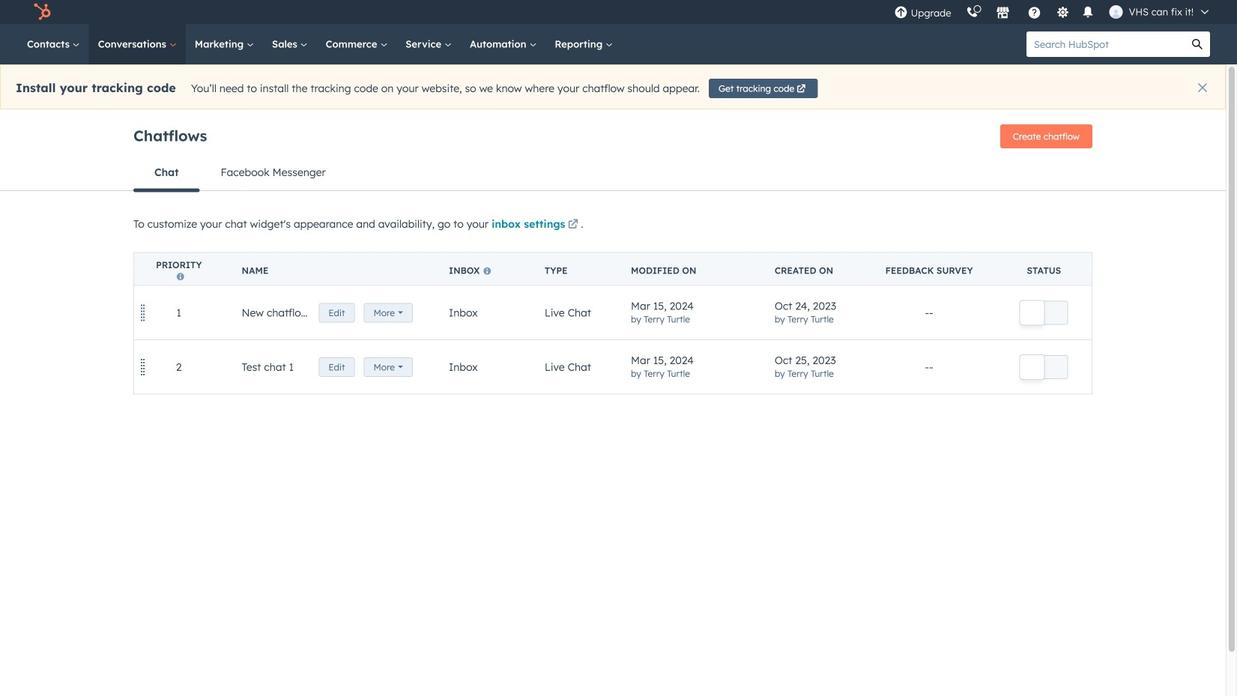 Task type: vqa. For each thing, say whether or not it's contained in the screenshot.
Learn More About Sales Tools
no



Task type: describe. For each thing, give the bounding box(es) containing it.
1 link opens in a new window image from the top
[[568, 216, 579, 234]]

close image
[[1199, 83, 1208, 92]]



Task type: locate. For each thing, give the bounding box(es) containing it.
2 link opens in a new window image from the top
[[568, 220, 579, 231]]

marketplaces image
[[997, 7, 1010, 20]]

terry turtle image
[[1110, 5, 1123, 19]]

link opens in a new window image
[[568, 216, 579, 234], [568, 220, 579, 231]]

Search HubSpot search field
[[1027, 31, 1185, 57]]

alert
[[0, 64, 1226, 109]]

menu
[[887, 0, 1220, 24]]

navigation
[[133, 154, 1093, 191]]

banner
[[133, 120, 1093, 154]]



